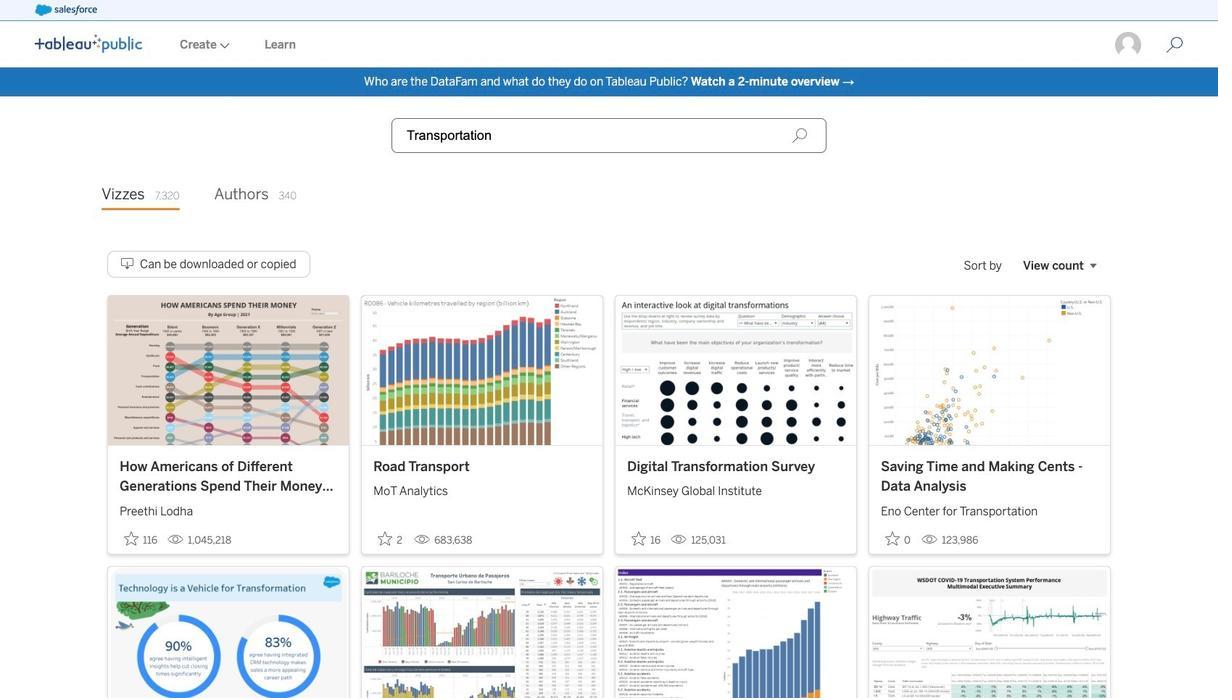 Task type: describe. For each thing, give the bounding box(es) containing it.
add favorite image
[[886, 532, 900, 546]]

2 add favorite button from the left
[[374, 527, 408, 551]]

go to search image
[[1149, 36, 1201, 54]]

Search input field
[[392, 118, 827, 153]]

add favorite image for third 'add favorite' button
[[632, 532, 646, 546]]

1 add favorite button from the left
[[120, 527, 162, 551]]

add favorite image for 3rd 'add favorite' button from right
[[378, 532, 392, 546]]

gary.orlando image
[[1114, 30, 1143, 59]]

salesforce logo image
[[35, 4, 97, 16]]

4 add favorite button from the left
[[881, 527, 916, 551]]



Task type: vqa. For each thing, say whether or not it's contained in the screenshot.
Observation 'format'
no



Task type: locate. For each thing, give the bounding box(es) containing it.
Add Favorite button
[[120, 527, 162, 551], [374, 527, 408, 551], [628, 527, 665, 551], [881, 527, 916, 551]]

3 add favorite image from the left
[[632, 532, 646, 546]]

workbook thumbnail image
[[108, 296, 349, 445], [362, 296, 603, 445], [616, 296, 857, 445], [870, 296, 1111, 445], [108, 567, 349, 699], [362, 567, 603, 699], [616, 567, 857, 699], [870, 567, 1111, 699]]

1 add favorite image from the left
[[124, 532, 139, 546]]

2 add favorite image from the left
[[378, 532, 392, 546]]

create image
[[217, 43, 230, 49]]

add favorite image
[[124, 532, 139, 546], [378, 532, 392, 546], [632, 532, 646, 546]]

0 horizontal spatial add favorite image
[[124, 532, 139, 546]]

2 horizontal spatial add favorite image
[[632, 532, 646, 546]]

logo image
[[35, 34, 142, 53]]

search image
[[792, 128, 808, 144]]

add favorite image for 4th 'add favorite' button from the right
[[124, 532, 139, 546]]

1 horizontal spatial add favorite image
[[378, 532, 392, 546]]

3 add favorite button from the left
[[628, 527, 665, 551]]



